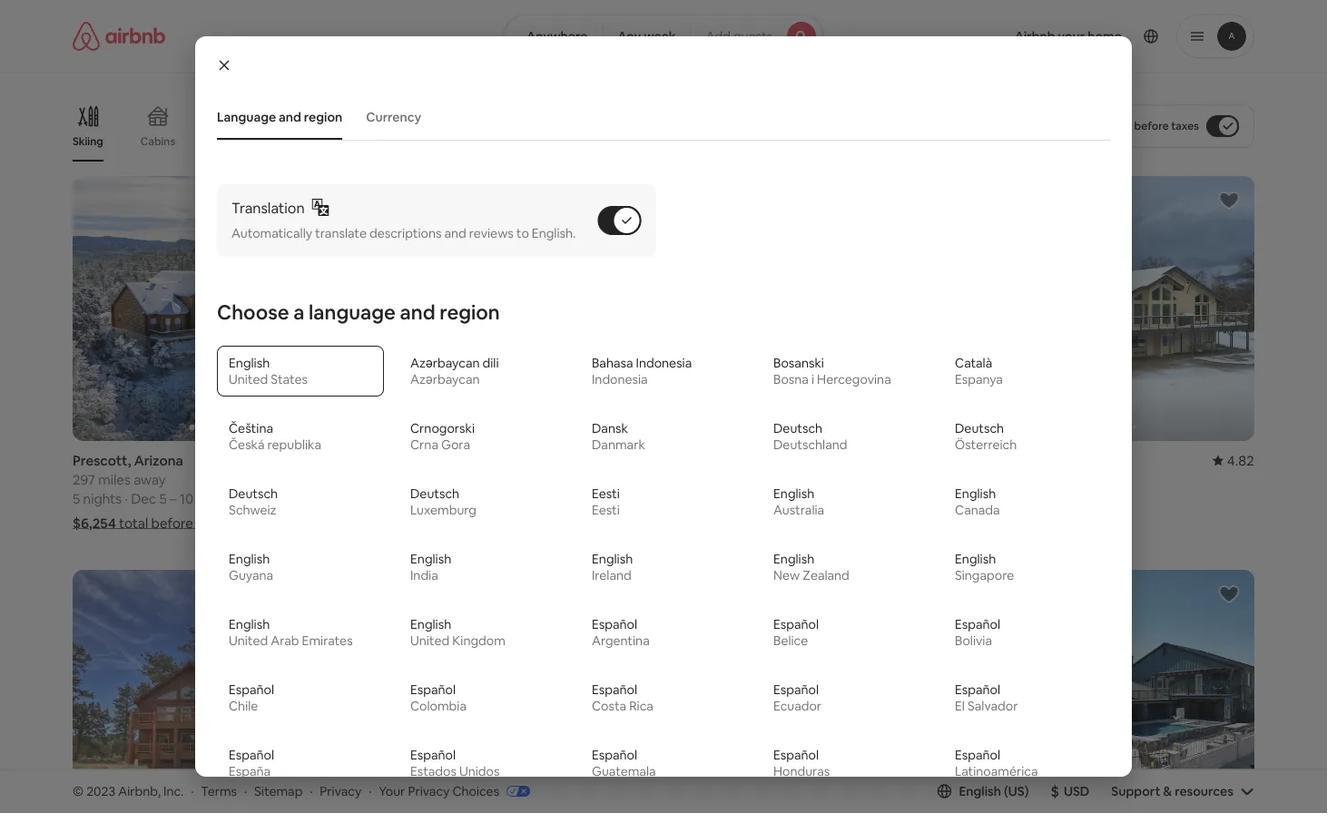 Task type: locate. For each thing, give the bounding box(es) containing it.
1 away from the left
[[134, 471, 166, 489]]

and right language
[[400, 299, 435, 325]]

deutsch for luxemburg
[[410, 486, 460, 502]]

deutsch luxemburg
[[410, 486, 477, 519]]

español for argentina
[[592, 617, 637, 633]]

tab list inside the choose a language and currency element
[[208, 94, 1110, 140]]

1 horizontal spatial away
[[436, 471, 468, 489]]

4.82
[[1227, 452, 1255, 470]]

– right 7
[[769, 490, 775, 508]]

before down california
[[1054, 514, 1096, 532]]

language
[[309, 299, 396, 325]]

nights down 400
[[384, 490, 423, 508]]

0 horizontal spatial dec
[[131, 490, 156, 508]]

miles for 400
[[401, 471, 433, 489]]

english united arab emirates
[[229, 617, 353, 649]]

10 down arizona
[[180, 490, 193, 508]]

bahasa
[[592, 355, 633, 372]]

español down ireland
[[592, 617, 637, 633]]

10 inside 'prescott, arizona 297 miles away 5 nights · dec 5 – 10 $6,254 total before taxes'
[[180, 490, 193, 508]]

before inside 'prescott, arizona 297 miles away 5 nights · dec 5 – 10 $6,254 total before taxes'
[[151, 514, 193, 532]]

english (us) button
[[937, 783, 1029, 800]]

english united states
[[229, 355, 308, 388]]

español for españa
[[229, 747, 274, 764]]

english for singapore
[[955, 551, 996, 568]]

united inside english united arab emirates
[[229, 633, 268, 649]]

english inside english guyana
[[229, 551, 270, 568]]

5 down arizona
[[159, 490, 167, 508]]

miles down prescott,
[[98, 471, 131, 489]]

region up dili
[[440, 299, 500, 325]]

· right inc.
[[191, 783, 194, 800]]

español down costa on the left of the page
[[592, 747, 637, 764]]

resources
[[1175, 783, 1234, 800]]

2 miles from the left
[[401, 471, 433, 489]]

total right "$1,969"
[[418, 514, 447, 532]]

deutsch inside deutsch luxemburg
[[410, 486, 460, 502]]

5 inside oakhurst, california 340 miles away 5 nights $4,023 total before taxes
[[976, 490, 983, 508]]

deutsch
[[774, 421, 823, 437], [955, 421, 1004, 437], [229, 486, 278, 502], [410, 486, 460, 502]]

miles down the orderville,
[[401, 471, 433, 489]]

emirates
[[302, 633, 353, 649]]

10
[[180, 490, 193, 508], [481, 490, 494, 508]]

español down singapore
[[955, 617, 1001, 633]]

2 away from the left
[[436, 471, 468, 489]]

inc.
[[163, 783, 184, 800]]

miles inside the orderville, utah 400 miles away 5 nights · dec 5 – 10 $1,969 total before taxes
[[401, 471, 433, 489]]

treehouses
[[680, 134, 740, 148]]

add to wishlist: hurricane, arizona image
[[1218, 584, 1240, 606]]

reviews
[[469, 225, 514, 242]]

$4,023
[[976, 514, 1019, 532]]

$ usd
[[1051, 782, 1090, 801]]

1 vertical spatial and
[[444, 225, 466, 242]]

españa
[[229, 764, 271, 780]]

1 10 from the left
[[180, 490, 193, 508]]

amazing
[[212, 134, 258, 148]]

–
[[170, 490, 177, 508], [471, 490, 478, 508], [769, 490, 775, 508]]

· left privacy link
[[310, 783, 313, 800]]

español for bolivia
[[955, 617, 1001, 633]]

español inside español argentina
[[592, 617, 637, 633]]

0 horizontal spatial away
[[134, 471, 166, 489]]

total inside oakhurst, california 340 miles away 5 nights $4,023 total before taxes
[[1022, 514, 1051, 532]]

· inside the orderville, utah 400 miles away 5 nights · dec 5 – 10 $1,969 total before taxes
[[426, 490, 429, 508]]

region up top
[[304, 109, 342, 125]]

– for 400 miles away
[[471, 490, 478, 508]]

dec for 297 miles away
[[131, 490, 156, 508]]

deutsch österreich
[[955, 421, 1017, 453]]

2 horizontal spatial miles
[[1002, 471, 1035, 489]]

0 horizontal spatial 10
[[180, 490, 193, 508]]

currency button
[[357, 100, 430, 134]]

5 down 400
[[374, 490, 381, 508]]

español inside español colombia
[[410, 682, 456, 698]]

2 eesti from the top
[[592, 502, 620, 519]]

language and region
[[217, 109, 342, 125]]

1 – from the left
[[170, 490, 177, 508]]

2 10 from the left
[[481, 490, 494, 508]]

english inside "english australia"
[[774, 486, 815, 502]]

english inside english canada
[[955, 486, 996, 502]]

group
[[73, 91, 942, 162], [73, 176, 352, 441], [374, 176, 653, 441], [675, 176, 954, 441], [976, 176, 1255, 441], [73, 570, 352, 814], [374, 570, 653, 814], [675, 570, 954, 814], [976, 570, 1255, 814]]

deutsch up oakhurst,
[[955, 421, 1004, 437]]

1 nights from the left
[[83, 490, 122, 508]]

tab list
[[208, 94, 1110, 140]]

english inside english united kingdom
[[410, 617, 451, 633]]

2 horizontal spatial –
[[769, 490, 775, 508]]

2 azərbaycan from the top
[[410, 372, 480, 388]]

español
[[592, 617, 637, 633], [774, 617, 819, 633], [955, 617, 1001, 633], [229, 682, 274, 698], [410, 682, 456, 698], [592, 682, 637, 698], [774, 682, 819, 698], [955, 682, 1001, 698], [229, 747, 274, 764], [410, 747, 456, 764], [592, 747, 637, 764], [774, 747, 819, 764], [955, 747, 1001, 764]]

near
[[675, 471, 705, 489]]

0 vertical spatial region
[[304, 109, 342, 125]]

add to wishlist: orderville, utah image
[[616, 190, 638, 212]]

english for ireland
[[592, 551, 633, 568]]

español down new
[[774, 617, 819, 633]]

2 nights from the left
[[384, 490, 423, 508]]

nights
[[83, 490, 122, 508], [384, 490, 423, 508], [986, 490, 1025, 508]]

0 horizontal spatial and
[[279, 109, 301, 125]]

english for canada
[[955, 486, 996, 502]]

states
[[271, 372, 308, 388]]

español inside español honduras
[[774, 747, 819, 764]]

1 5 from the left
[[73, 490, 80, 508]]

nights up $6,254
[[83, 490, 122, 508]]

čeština česká republika
[[229, 421, 321, 453]]

miles for 340
[[1002, 471, 1035, 489]]

español down ecuador
[[774, 747, 819, 764]]

10 inside the orderville, utah 400 miles away 5 nights · dec 5 – 10 $1,969 total before taxes
[[481, 490, 494, 508]]

0 horizontal spatial privacy
[[320, 783, 362, 800]]

dili
[[483, 355, 499, 372]]

taxes inside 'prescott, arizona 297 miles away 5 nights · dec 5 – 10 $6,254 total before taxes'
[[196, 514, 230, 532]]

español ecuador
[[774, 682, 822, 715]]

airbnb,
[[118, 783, 161, 800]]

total inside the orderville, utah 400 miles away 5 nights · dec 5 – 10 $1,969 total before taxes
[[418, 514, 447, 532]]

· down the orderville,
[[426, 490, 429, 508]]

before down 7
[[751, 514, 793, 532]]

total right $4,023
[[1022, 514, 1051, 532]]

1 privacy from the left
[[320, 783, 362, 800]]

oakhurst, california 340 miles away 5 nights $4,023 total before taxes
[[976, 452, 1133, 532]]

week
[[644, 28, 676, 44]]

None search field
[[504, 15, 824, 58]]

nights inside the orderville, utah 400 miles away 5 nights · dec 5 – 10 $1,969 total before taxes
[[384, 490, 423, 508]]

1 miles from the left
[[98, 471, 131, 489]]

español down english united kingdom
[[410, 682, 456, 698]]

español inside the español costa rica
[[592, 682, 637, 698]]

miles inside oakhurst, california 340 miles away 5 nights $4,023 total before taxes
[[1002, 471, 1035, 489]]

ski
[[767, 471, 785, 489]]

english for united kingdom
[[410, 617, 451, 633]]

3 miles from the left
[[1002, 471, 1035, 489]]

indonesia right bahasa
[[636, 355, 692, 372]]

dec down arizona
[[131, 490, 156, 508]]

miles for 297
[[98, 471, 131, 489]]

1 dec from the left
[[131, 490, 156, 508]]

tab list containing language and region
[[208, 94, 1110, 140]]

– down utah at the left bottom of page
[[471, 490, 478, 508]]

display
[[1068, 119, 1106, 133]]

español inside español el salvador
[[955, 682, 1001, 698]]

4 5 from the left
[[460, 490, 468, 508]]

kingdom
[[452, 633, 506, 649]]

deutsch down česká
[[229, 486, 278, 502]]

dec inside 'prescott, arizona 297 miles away 5 nights · dec 5 – 10 $6,254 total before taxes'
[[131, 490, 156, 508]]

español inside the español guatemala
[[592, 747, 637, 764]]

2 – from the left
[[471, 490, 478, 508]]

español down belice
[[774, 682, 819, 698]]

deutsch for schweiz
[[229, 486, 278, 502]]

2 horizontal spatial away
[[1038, 471, 1070, 489]]

2 horizontal spatial nights
[[986, 490, 1025, 508]]

united left states
[[229, 372, 268, 388]]

total right $6,254
[[119, 514, 148, 532]]

australia
[[774, 502, 825, 519]]

3 5 from the left
[[374, 490, 381, 508]]

total
[[1108, 119, 1132, 133], [119, 514, 148, 532], [418, 514, 447, 532], [719, 514, 748, 532], [1022, 514, 1051, 532]]

dec
[[131, 490, 156, 508], [432, 490, 457, 508]]

the
[[353, 134, 370, 148]]

· down prescott,
[[125, 490, 128, 508]]

español up english (us) button
[[955, 747, 1001, 764]]

privacy
[[320, 783, 362, 800], [408, 783, 450, 800]]

belice
[[774, 633, 808, 649]]

5
[[73, 490, 80, 508], [159, 490, 167, 508], [374, 490, 381, 508], [460, 490, 468, 508], [976, 490, 983, 508]]

group containing amazing views
[[73, 91, 942, 162]]

5 down utah at the left bottom of page
[[460, 490, 468, 508]]

privacy left your
[[320, 783, 362, 800]]

add to wishlist: oakhurst, california image
[[1218, 190, 1240, 212]]

español argentina
[[592, 617, 650, 649]]

español inside español latinoamérica
[[955, 747, 1001, 764]]

0 horizontal spatial region
[[304, 109, 342, 125]]

choose a language and currency element
[[206, 94, 1121, 814]]

3 nights from the left
[[986, 490, 1025, 508]]

english (us)
[[959, 783, 1029, 800]]

1 horizontal spatial nights
[[384, 490, 423, 508]]

before
[[1135, 119, 1169, 133], [151, 514, 193, 532], [450, 514, 492, 532], [751, 514, 793, 532], [1054, 514, 1096, 532]]

miles
[[98, 471, 131, 489], [401, 471, 433, 489], [1002, 471, 1035, 489]]

10 for 400 miles away
[[481, 490, 494, 508]]

away for 400 miles away
[[436, 471, 468, 489]]

2 horizontal spatial and
[[444, 225, 466, 242]]

dec for 400 miles away
[[432, 490, 457, 508]]

español for costa
[[592, 682, 637, 698]]

top
[[318, 134, 338, 148]]

english ireland
[[592, 551, 633, 584]]

taxes
[[1171, 119, 1199, 133], [196, 514, 230, 532], [495, 514, 529, 532], [796, 514, 830, 532], [1099, 514, 1133, 532]]

1 horizontal spatial 10
[[481, 490, 494, 508]]

español for colombia
[[410, 682, 456, 698]]

before right display
[[1135, 119, 1169, 133]]

away inside the orderville, utah 400 miles away 5 nights · dec 5 – 10 $1,969 total before taxes
[[436, 471, 468, 489]]

5 down 297
[[73, 490, 80, 508]]

away down utah at the left bottom of page
[[436, 471, 468, 489]]

1 horizontal spatial –
[[471, 490, 478, 508]]

cities
[[464, 134, 492, 148]]

before up english india
[[450, 514, 492, 532]]

any week button
[[602, 15, 692, 58]]

1 horizontal spatial privacy
[[408, 783, 450, 800]]

eesti up "english ireland"
[[592, 502, 620, 519]]

nights up $4,023
[[986, 490, 1025, 508]]

indonesia up dansk
[[592, 372, 648, 388]]

nights for 297
[[83, 490, 122, 508]]

show map
[[622, 703, 684, 720]]

total inside 'prescott, arizona 297 miles away 5 nights · dec 5 – 10 $6,254 total before taxes'
[[119, 514, 148, 532]]

– down arizona
[[170, 490, 177, 508]]

countryside
[[769, 134, 832, 148]]

español for guatemala
[[592, 747, 637, 764]]

miles down oakhurst,
[[1002, 471, 1035, 489]]

– inside 'prescott, arizona 297 miles away 5 nights · dec 5 – 10 $6,254 total before taxes'
[[170, 490, 177, 508]]

total inside near elk ridge ski area jan 7 – 12 total before taxes
[[719, 514, 748, 532]]

away down arizona
[[134, 471, 166, 489]]

nights inside oakhurst, california 340 miles away 5 nights $4,023 total before taxes
[[986, 490, 1025, 508]]

miles inside 'prescott, arizona 297 miles away 5 nights · dec 5 – 10 $6,254 total before taxes'
[[98, 471, 131, 489]]

and up views
[[279, 109, 301, 125]]

before inside near elk ridge ski area jan 7 – 12 total before taxes
[[751, 514, 793, 532]]

1 horizontal spatial region
[[440, 299, 500, 325]]

english inside english united states
[[229, 355, 270, 372]]

0 horizontal spatial –
[[170, 490, 177, 508]]

español up your privacy choices
[[410, 747, 456, 764]]

0 horizontal spatial nights
[[83, 490, 122, 508]]

5 5 from the left
[[976, 490, 983, 508]]

crna
[[410, 437, 438, 453]]

eesti down danmark
[[592, 486, 620, 502]]

nights for 340
[[986, 490, 1025, 508]]

español for el
[[955, 682, 1001, 698]]

california
[[1042, 452, 1104, 470]]

2 dec from the left
[[432, 490, 457, 508]]

arizona
[[134, 452, 183, 470]]

away inside oakhurst, california 340 miles away 5 nights $4,023 total before taxes
[[1038, 471, 1070, 489]]

show map button
[[604, 690, 724, 733]]

guests
[[734, 28, 773, 44]]

honduras
[[774, 764, 830, 780]]

2 vertical spatial and
[[400, 299, 435, 325]]

descriptions
[[370, 225, 442, 242]]

before down arizona
[[151, 514, 193, 532]]

bosna
[[774, 372, 809, 388]]

profile element
[[845, 0, 1255, 73]]

united inside english united states
[[229, 372, 268, 388]]

area
[[788, 471, 817, 489]]

united
[[229, 372, 268, 388], [229, 633, 268, 649], [410, 633, 450, 649]]

bolivia
[[955, 633, 992, 649]]

español inside español estados unidos
[[410, 747, 456, 764]]

your privacy choices link
[[379, 783, 530, 801]]

english inside english united arab emirates
[[229, 617, 270, 633]]

1 horizontal spatial and
[[400, 299, 435, 325]]

1 horizontal spatial dec
[[432, 490, 457, 508]]

away inside 'prescott, arizona 297 miles away 5 nights · dec 5 – 10 $6,254 total before taxes'
[[134, 471, 166, 489]]

dansk
[[592, 421, 628, 437]]

united left arab
[[229, 633, 268, 649]]

nights inside 'prescott, arizona 297 miles away 5 nights · dec 5 – 10 $6,254 total before taxes'
[[83, 490, 122, 508]]

español down bolivia
[[955, 682, 1001, 698]]

anywhere button
[[504, 15, 603, 58]]

iconic
[[431, 134, 462, 148]]

español up show
[[592, 682, 637, 698]]

united for english united kingdom
[[410, 633, 450, 649]]

español up sitemap 'link'
[[229, 747, 274, 764]]

español colombia
[[410, 682, 467, 715]]

world
[[373, 134, 402, 148]]

bosanski bosna i hercegovina
[[774, 355, 891, 388]]

1 vertical spatial region
[[440, 299, 500, 325]]

indonesia
[[636, 355, 692, 372], [592, 372, 648, 388]]

english canada
[[955, 486, 1000, 519]]

nights for 400
[[384, 490, 423, 508]]

español for latinoamérica
[[955, 747, 1001, 764]]

deutschland
[[774, 437, 848, 453]]

english for india
[[410, 551, 451, 568]]

3 – from the left
[[769, 490, 775, 508]]

el
[[955, 698, 965, 715]]

total down 'jan'
[[719, 514, 748, 532]]

sitemap link
[[254, 783, 303, 800]]

united left the kingdom
[[410, 633, 450, 649]]

español for honduras
[[774, 747, 819, 764]]

0 vertical spatial and
[[279, 109, 301, 125]]

ridge
[[728, 471, 764, 489]]

deutsch inside deutsch österreich
[[955, 421, 1004, 437]]

español inside español ecuador
[[774, 682, 819, 698]]

dec inside the orderville, utah 400 miles away 5 nights · dec 5 – 10 $1,969 total before taxes
[[432, 490, 457, 508]]

sitemap
[[254, 783, 303, 800]]

– inside the orderville, utah 400 miles away 5 nights · dec 5 – 10 $1,969 total before taxes
[[471, 490, 478, 508]]

english inside english singapore
[[955, 551, 996, 568]]

3 away from the left
[[1038, 471, 1070, 489]]

and left reviews
[[444, 225, 466, 242]]

united for english united states
[[229, 372, 268, 388]]

salvador
[[968, 698, 1018, 715]]

deutsch down bosna
[[774, 421, 823, 437]]

eesti eesti
[[592, 486, 620, 519]]

10 right deutsch luxemburg at the left of page
[[481, 490, 494, 508]]

deutsch down utah at the left bottom of page
[[410, 486, 460, 502]]

español down arab
[[229, 682, 274, 698]]

0 horizontal spatial miles
[[98, 471, 131, 489]]

1 horizontal spatial miles
[[401, 471, 433, 489]]

dec down utah at the left bottom of page
[[432, 490, 457, 508]]

5 down 340
[[976, 490, 983, 508]]

english inside english new zealand
[[774, 551, 815, 568]]

away down california
[[1038, 471, 1070, 489]]

privacy down estados
[[408, 783, 450, 800]]

united inside english united kingdom
[[410, 633, 450, 649]]

deutsch inside the deutsch deutschland
[[774, 421, 823, 437]]



Task type: describe. For each thing, give the bounding box(es) containing it.
cabins
[[140, 134, 175, 148]]

india
[[410, 568, 438, 584]]

new
[[774, 568, 800, 584]]

before inside oakhurst, california 340 miles away 5 nights $4,023 total before taxes
[[1054, 514, 1096, 532]]

total right display
[[1108, 119, 1132, 133]]

2 privacy from the left
[[408, 783, 450, 800]]

colombia
[[410, 698, 467, 715]]

a
[[293, 299, 304, 325]]

iconic cities
[[431, 134, 492, 148]]

10 for 297 miles away
[[180, 490, 193, 508]]

català espanya
[[955, 355, 1003, 388]]

$1,969
[[374, 514, 415, 532]]

translate
[[315, 225, 367, 242]]

and inside language and region button
[[279, 109, 301, 125]]

terms
[[201, 783, 237, 800]]

guyana
[[229, 568, 273, 584]]

near elk ridge ski area jan 7 – 12 total before taxes
[[675, 471, 830, 532]]

english for australia
[[774, 486, 815, 502]]

deutsch for österreich
[[955, 421, 1004, 437]]

deutsch deutschland
[[774, 421, 848, 453]]

elk
[[707, 471, 725, 489]]

gora
[[441, 437, 470, 453]]

· left your
[[369, 783, 372, 800]]

hercegovina
[[817, 372, 891, 388]]

español el salvador
[[955, 682, 1018, 715]]

english india
[[410, 551, 451, 584]]

estados
[[410, 764, 457, 780]]

español costa rica
[[592, 682, 654, 715]]

bosanski
[[774, 355, 824, 372]]

singapore
[[955, 568, 1014, 584]]

$6,254
[[73, 514, 116, 532]]

297
[[73, 471, 95, 489]]

any
[[618, 28, 641, 44]]

translation
[[232, 199, 305, 217]]

show
[[622, 703, 654, 720]]

english for new zealand
[[774, 551, 815, 568]]

luxemburg
[[410, 502, 477, 519]]

language and region button
[[208, 100, 352, 134]]

español belice
[[774, 617, 819, 649]]

taxes inside the orderville, utah 400 miles away 5 nights · dec 5 – 10 $1,969 total before taxes
[[495, 514, 529, 532]]

none search field containing anywhere
[[504, 15, 824, 58]]

orderville,
[[374, 452, 440, 470]]

– inside near elk ridge ski area jan 7 – 12 total before taxes
[[769, 490, 775, 508]]

of
[[340, 134, 351, 148]]

automatically
[[232, 225, 312, 242]]

region inside language and region button
[[304, 109, 342, 125]]

azərbaycan dili azərbaycan
[[410, 355, 499, 388]]

language and region tab panel
[[210, 163, 1118, 814]]

privacy link
[[320, 783, 362, 800]]

5 for 400
[[374, 490, 381, 508]]

crnogorski
[[410, 421, 475, 437]]

english australia
[[774, 486, 825, 519]]

español bolivia
[[955, 617, 1001, 649]]

español chile
[[229, 682, 274, 715]]

english for united arab emirates
[[229, 617, 270, 633]]

and for automatically translate descriptions and reviews to english.
[[444, 225, 466, 242]]

and for choose a language and region
[[400, 299, 435, 325]]

4.82 out of 5 average rating image
[[1213, 452, 1255, 470]]

display total before taxes
[[1068, 119, 1199, 133]]

· down españa
[[244, 783, 247, 800]]

english for guyana
[[229, 551, 270, 568]]

terms · sitemap · privacy ·
[[201, 783, 372, 800]]

español españa
[[229, 747, 274, 780]]

español for ecuador
[[774, 682, 819, 698]]

english new zealand
[[774, 551, 850, 584]]

choose
[[217, 299, 289, 325]]

support & resources
[[1112, 783, 1234, 800]]

1 eesti from the top
[[592, 486, 620, 502]]

add guests button
[[691, 15, 824, 58]]

argentina
[[592, 633, 650, 649]]

taxes inside oakhurst, california 340 miles away 5 nights $4,023 total before taxes
[[1099, 514, 1133, 532]]

english for united states
[[229, 355, 270, 372]]

danmark
[[592, 437, 645, 453]]

&
[[1163, 783, 1172, 800]]

choices
[[453, 783, 499, 800]]

5 for 297
[[73, 490, 80, 508]]

languages dialog
[[195, 36, 1132, 814]]

republika
[[267, 437, 321, 453]]

espanya
[[955, 372, 1003, 388]]

ireland
[[592, 568, 632, 584]]

top of the world
[[318, 134, 402, 148]]

oakhurst,
[[976, 452, 1039, 470]]

away for 297 miles away
[[134, 471, 166, 489]]

utah
[[443, 452, 474, 470]]

prescott, arizona 297 miles away 5 nights · dec 5 – 10 $6,254 total before taxes
[[73, 452, 230, 532]]

español latinoamérica
[[955, 747, 1038, 780]]

choose a language and region
[[217, 299, 500, 325]]

– for 297 miles away
[[170, 490, 177, 508]]

340
[[976, 471, 999, 489]]

english united kingdom
[[410, 617, 506, 649]]

crnogorski crna gora
[[410, 421, 475, 453]]

español estados unidos
[[410, 747, 500, 780]]

to
[[516, 225, 529, 242]]

canada
[[955, 502, 1000, 519]]

taxes inside near elk ridge ski area jan 7 – 12 total before taxes
[[796, 514, 830, 532]]

español for belice
[[774, 617, 819, 633]]

· inside 'prescott, arizona 297 miles away 5 nights · dec 5 – 10 $6,254 total before taxes'
[[125, 490, 128, 508]]

terms link
[[201, 783, 237, 800]]

add guests
[[706, 28, 773, 44]]

5 for 340
[[976, 490, 983, 508]]

schweiz
[[229, 502, 276, 519]]

add
[[706, 28, 731, 44]]

costa
[[592, 698, 627, 715]]

region inside language and region tab panel
[[440, 299, 500, 325]]

before inside the orderville, utah 400 miles away 5 nights · dec 5 – 10 $1,969 total before taxes
[[450, 514, 492, 532]]

español for estados
[[410, 747, 456, 764]]

currency
[[366, 109, 421, 125]]

7
[[758, 490, 766, 508]]

2 5 from the left
[[159, 490, 167, 508]]

español for chile
[[229, 682, 274, 698]]

chile
[[229, 698, 258, 715]]

united for english united arab emirates
[[229, 633, 268, 649]]

add to wishlist: prescott, arizona image
[[316, 190, 337, 212]]

deutsch for deutschland
[[774, 421, 823, 437]]

rica
[[629, 698, 654, 715]]

1 azərbaycan from the top
[[410, 355, 480, 372]]



Task type: vqa. For each thing, say whether or not it's contained in the screenshot.


